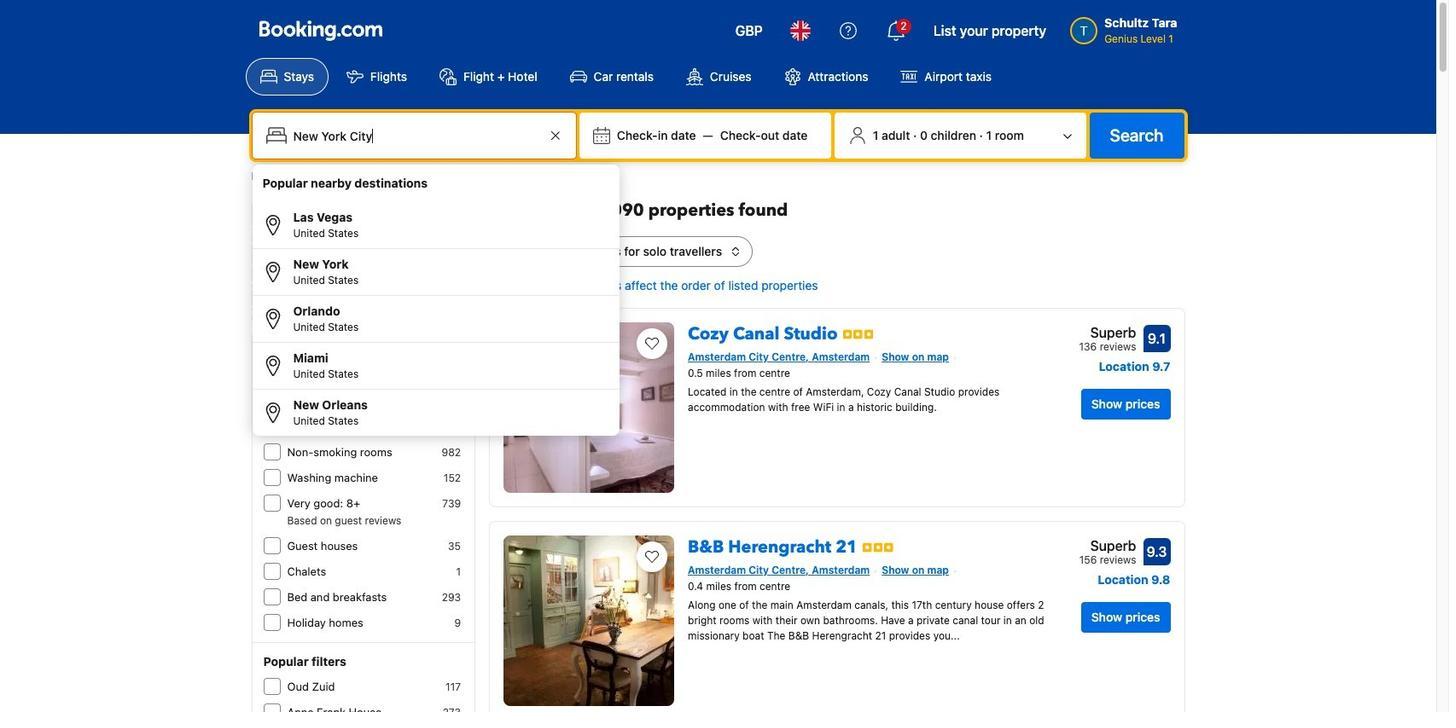Task type: locate. For each thing, give the bounding box(es) containing it.
group
[[252, 202, 619, 436]]

1 superb element from the top
[[1080, 323, 1137, 343]]

superb element left scored 9.1 "element"
[[1080, 323, 1137, 343]]

scored 9.3 element
[[1144, 539, 1171, 566]]

scored 9.1 element
[[1144, 325, 1171, 353]]

superb element
[[1080, 323, 1137, 343], [1080, 536, 1137, 557]]

0 vertical spatial superb element
[[1080, 323, 1137, 343]]

superb element left scored 9.3 'element'
[[1080, 536, 1137, 557]]

Where are you going? field
[[286, 120, 545, 151]]

cozy canal studio image
[[504, 323, 674, 493]]

1 vertical spatial superb element
[[1080, 536, 1137, 557]]

2 superb element from the top
[[1080, 536, 1137, 557]]

b&b herengracht 21 image
[[504, 536, 674, 707]]

list box
[[252, 165, 619, 436]]



Task type: describe. For each thing, give the bounding box(es) containing it.
superb element for scored 9.3 'element'
[[1080, 536, 1137, 557]]

your account menu schultz tara genius level 1 element
[[1071, 8, 1185, 47]]

booking.com image
[[259, 20, 382, 41]]

superb element for scored 9.1 "element"
[[1080, 323, 1137, 343]]

search results updated. amsterdam: 1,090 properties found. element
[[489, 199, 1185, 223]]



Task type: vqa. For each thing, say whether or not it's contained in the screenshot.
second Superb "element" from the bottom
yes



